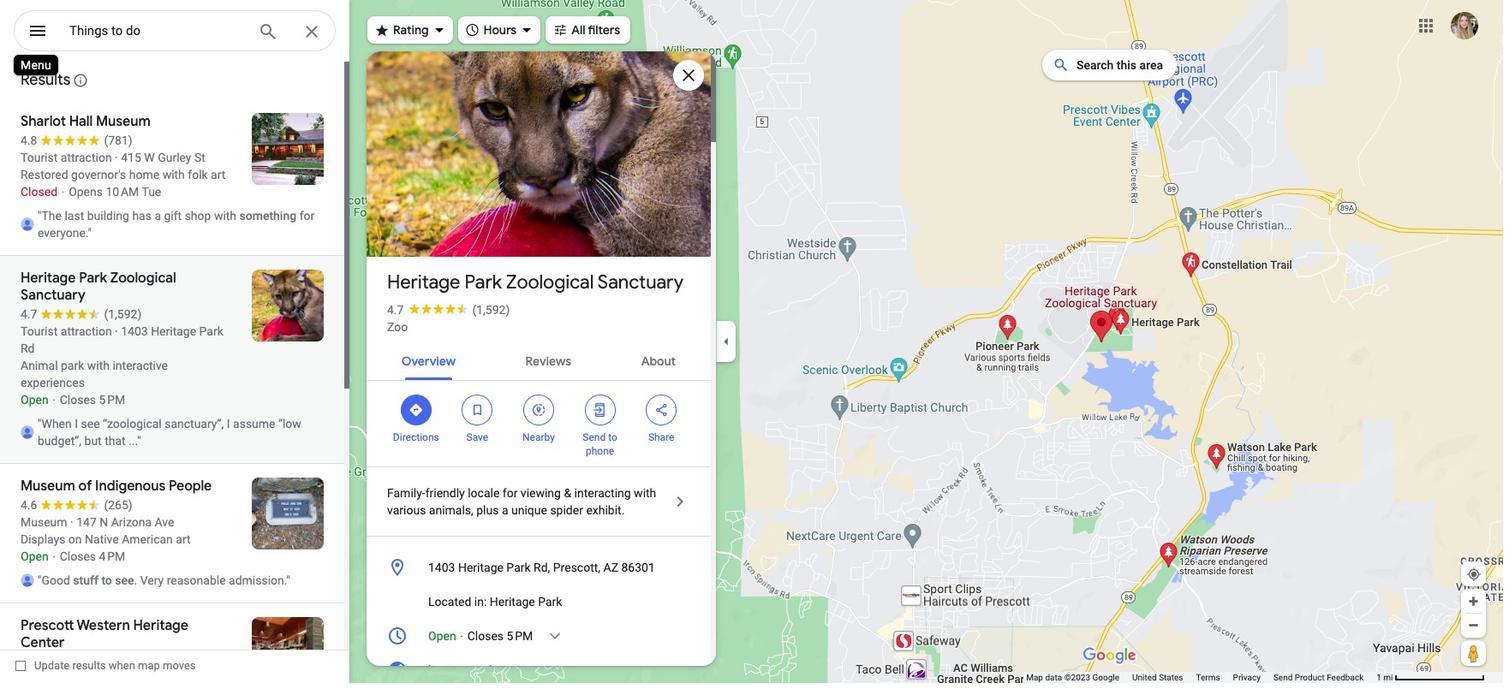 Task type: describe. For each thing, give the bounding box(es) containing it.
rating
[[393, 22, 429, 38]]


[[531, 401, 547, 420]]

send product feedback
[[1274, 674, 1364, 683]]

tab list inside heritage park zoological sanctuary main content
[[367, 339, 711, 380]]

located
[[428, 596, 472, 609]]

phone
[[586, 446, 615, 458]]

1 mi
[[1377, 674, 1394, 683]]

spider
[[550, 504, 584, 518]]

united
[[1133, 674, 1157, 683]]


[[593, 401, 608, 420]]

for
[[503, 487, 518, 500]]

heritageparkzoo.org link
[[367, 654, 711, 684]]

about
[[642, 354, 676, 369]]

copy website image
[[673, 663, 688, 679]]

2,354 photos button
[[380, 214, 497, 244]]

all
[[572, 22, 586, 38]]

send to phone
[[583, 432, 618, 458]]

map data ©2023 google
[[1027, 674, 1120, 683]]


[[465, 20, 480, 39]]

search this area button
[[1043, 50, 1177, 81]]

to
[[609, 432, 618, 444]]

map
[[138, 660, 160, 673]]

reviews
[[526, 354, 572, 369]]

zoom in image
[[1468, 596, 1481, 608]]

zoom out image
[[1468, 620, 1481, 632]]

data
[[1046, 674, 1063, 683]]

states
[[1160, 674, 1184, 683]]

sanctuary
[[598, 271, 684, 295]]

information for heritage park zoological sanctuary region
[[367, 551, 711, 684]]

az
[[604, 561, 619, 575]]

86301
[[622, 561, 655, 575]]

0 vertical spatial heritage
[[387, 271, 461, 295]]

1403 heritage park rd, prescott, az 86301 button
[[367, 551, 711, 585]]

united states button
[[1133, 673, 1184, 684]]

reviews button
[[512, 339, 585, 380]]

unique
[[512, 504, 548, 518]]

overview button
[[388, 339, 470, 380]]

area
[[1140, 58, 1164, 72]]

exhibit.
[[586, 504, 625, 518]]

hours image
[[387, 626, 408, 647]]

directions
[[393, 432, 439, 444]]

open ⋅ closes 5 pm
[[428, 630, 533, 644]]


[[470, 401, 485, 420]]

1403
[[428, 561, 455, 575]]

 hours
[[465, 20, 517, 39]]

2,354
[[410, 221, 444, 237]]

with
[[634, 487, 657, 500]]

various
[[387, 504, 426, 518]]


[[374, 20, 390, 39]]

 all filters
[[553, 20, 620, 39]]

send for send to phone
[[583, 432, 606, 444]]

google
[[1093, 674, 1120, 683]]

map
[[1027, 674, 1044, 683]]

©2023
[[1065, 674, 1091, 683]]

heritage inside "button"
[[458, 561, 504, 575]]

family-friendly locale for viewing & interacting with various animals, plus a unique spider exhibit.
[[387, 487, 657, 518]]

send for send product feedback
[[1274, 674, 1293, 683]]

feedback
[[1328, 674, 1364, 683]]

nearby
[[523, 432, 555, 444]]

footer inside google maps element
[[1027, 673, 1377, 684]]

1 mi button
[[1377, 674, 1486, 683]]

4.7
[[387, 303, 404, 317]]

 search field
[[14, 10, 336, 55]]

when
[[109, 660, 135, 673]]

plus
[[477, 504, 499, 518]]

mi
[[1384, 674, 1394, 683]]

zoo
[[387, 320, 408, 334]]

closes
[[468, 630, 504, 644]]

1
[[1377, 674, 1382, 683]]

family-friendly locale for viewing & interacting with various animals, plus a unique spider exhibit. button
[[367, 468, 711, 536]]

product
[[1296, 674, 1325, 683]]



Task type: vqa. For each thing, say whether or not it's contained in the screenshot.
Connection
no



Task type: locate. For each thing, give the bounding box(es) containing it.
park inside located in: heritage park button
[[538, 596, 563, 609]]

Update results when map moves checkbox
[[15, 656, 196, 677]]

privacy button
[[1234, 673, 1261, 684]]

send product feedback button
[[1274, 673, 1364, 684]]

hours
[[484, 22, 517, 38]]

results
[[72, 660, 106, 673]]

heritage up in:
[[458, 561, 504, 575]]

moves
[[163, 660, 196, 673]]

show your location image
[[1467, 567, 1483, 583]]

 button
[[14, 10, 62, 55]]

show street view coverage image
[[1462, 641, 1487, 667]]

share
[[649, 432, 675, 444]]

1 vertical spatial park
[[507, 561, 531, 575]]

united states
[[1133, 674, 1184, 683]]

1 horizontal spatial park
[[507, 561, 531, 575]]

zoo button
[[387, 319, 408, 336]]

send
[[583, 432, 606, 444], [1274, 674, 1293, 683]]

search
[[1077, 58, 1114, 72]]

prescott,
[[553, 561, 601, 575]]

send left product at the bottom right of page
[[1274, 674, 1293, 683]]

park up show open hours for the week 'image'
[[538, 596, 563, 609]]

none field inside things to do "field"
[[69, 21, 244, 41]]

located in: heritage park button
[[367, 585, 711, 620]]

0 vertical spatial send
[[583, 432, 606, 444]]

footer
[[1027, 673, 1377, 684]]

Things to do field
[[14, 10, 336, 52]]

send inside send to phone
[[583, 432, 606, 444]]

animals,
[[429, 504, 474, 518]]

2 vertical spatial heritage
[[490, 596, 535, 609]]

2,354 photos
[[410, 221, 490, 237]]

actions for heritage park zoological sanctuary region
[[367, 381, 711, 467]]

in:
[[475, 596, 487, 609]]

update
[[34, 660, 70, 673]]

a
[[502, 504, 509, 518]]

overview
[[402, 354, 456, 369]]

photo of heritage park zoological sanctuary image
[[364, 0, 714, 373]]

2 vertical spatial park
[[538, 596, 563, 609]]

heritage inside button
[[490, 596, 535, 609]]

located in: heritage park
[[428, 596, 563, 609]]

⋅
[[459, 630, 465, 644]]

filters
[[588, 22, 620, 38]]

about button
[[628, 339, 690, 380]]

google maps element
[[0, 0, 1504, 684]]

(1,592)
[[473, 303, 510, 317]]

heritageparkzoo.org
[[428, 664, 536, 678]]

footer containing map data ©2023 google
[[1027, 673, 1377, 684]]

family-
[[387, 487, 426, 500]]

2 horizontal spatial park
[[538, 596, 563, 609]]

park up 1,592 reviews element
[[465, 271, 502, 295]]

1 vertical spatial send
[[1274, 674, 1293, 683]]

1 vertical spatial heritage
[[458, 561, 504, 575]]

&
[[564, 487, 572, 500]]

collapse side panel image
[[717, 332, 736, 351]]

heritage park zoological sanctuary
[[387, 271, 684, 295]]

save
[[467, 432, 489, 444]]

4.7 stars image
[[404, 303, 473, 314]]

zoological
[[506, 271, 594, 295]]

results
[[21, 70, 71, 90]]


[[553, 20, 568, 39]]

0 horizontal spatial park
[[465, 271, 502, 295]]

interacting
[[575, 487, 631, 500]]

results for things to do feed
[[0, 60, 350, 684]]

1 horizontal spatial send
[[1274, 674, 1293, 683]]

this
[[1117, 58, 1137, 72]]

search this area
[[1077, 58, 1164, 72]]

heritage park zoological sanctuary main content
[[364, 0, 716, 684]]

open website image
[[647, 663, 662, 679]]

tab list
[[367, 339, 711, 380]]

park inside 1403 heritage park rd, prescott, az 86301 "button"
[[507, 561, 531, 575]]


[[409, 401, 424, 420]]

show open hours for the week image
[[548, 629, 563, 644]]

park left the rd,
[[507, 561, 531, 575]]

None field
[[69, 21, 244, 41]]

rd,
[[534, 561, 550, 575]]

heritage right in:
[[490, 596, 535, 609]]

tab list containing overview
[[367, 339, 711, 380]]

google account: michelle dermenjian  
(michelle.dermenjian@adept.ai) image
[[1452, 12, 1479, 39]]

 rating
[[374, 20, 429, 39]]

1,592 reviews element
[[473, 303, 510, 317]]

terms button
[[1197, 673, 1221, 684]]

update results when map moves
[[34, 660, 196, 673]]

open
[[428, 630, 456, 644]]

locale
[[468, 487, 500, 500]]

photos
[[447, 221, 490, 237]]

heritage up 4.7 stars image
[[387, 271, 461, 295]]

1403 heritage park rd, prescott, az 86301
[[428, 561, 655, 575]]

friendly
[[426, 487, 465, 500]]

0 horizontal spatial send
[[583, 432, 606, 444]]

terms
[[1197, 674, 1221, 683]]

viewing
[[521, 487, 561, 500]]

send inside button
[[1274, 674, 1293, 683]]

learn more about legal disclosure regarding public reviews on google maps image
[[73, 73, 89, 88]]

send up the phone
[[583, 432, 606, 444]]

park
[[465, 271, 502, 295], [507, 561, 531, 575], [538, 596, 563, 609]]


[[27, 19, 48, 43]]

heritage
[[387, 271, 461, 295], [458, 561, 504, 575], [490, 596, 535, 609]]

5 pm
[[507, 630, 533, 644]]

0 vertical spatial park
[[465, 271, 502, 295]]



